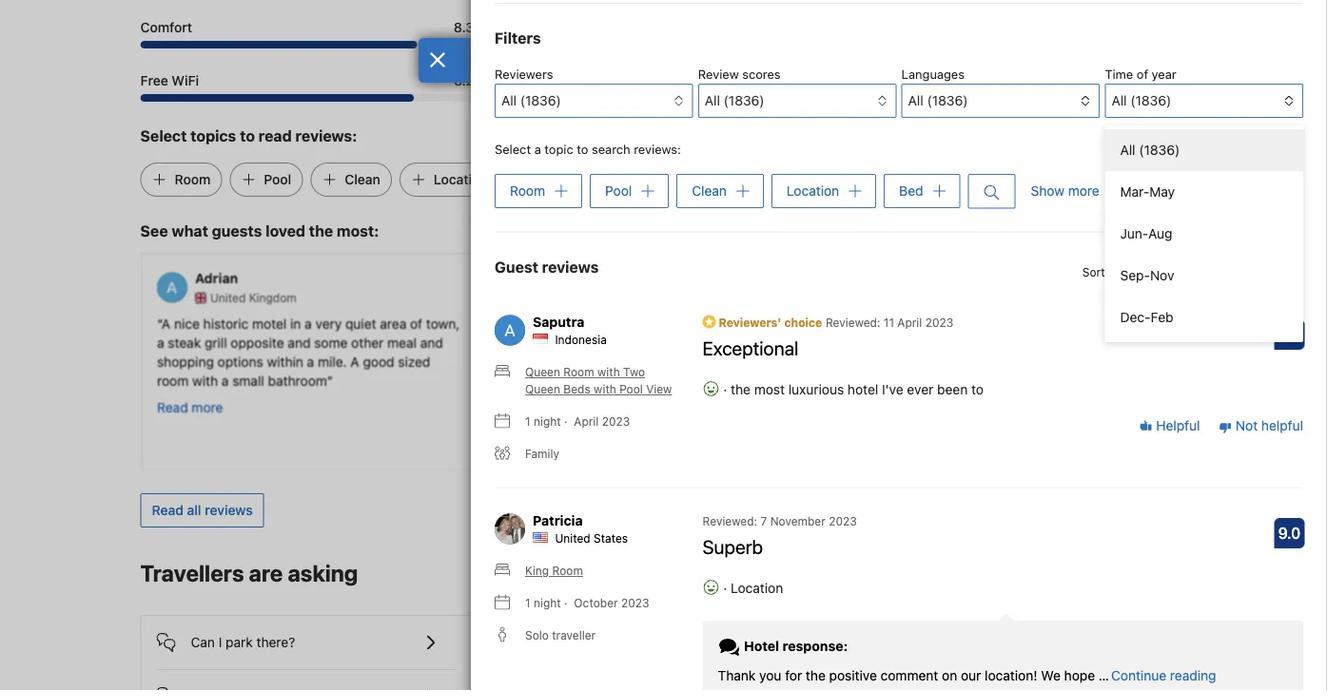 Task type: describe. For each thing, give the bounding box(es) containing it.
is
[[547, 635, 558, 651]]

view
[[646, 383, 672, 396]]

2023 right october
[[621, 597, 649, 610]]

pool down search
[[605, 183, 632, 199]]

0 horizontal spatial bed
[[541, 172, 566, 187]]

october
[[574, 597, 618, 610]]

all for review scores
[[705, 93, 720, 108]]

all (1836) for time of year
[[1112, 93, 1172, 108]]

review
[[698, 67, 739, 81]]

1 horizontal spatial clean
[[692, 183, 727, 199]]

king
[[525, 565, 549, 578]]

2023 up too
[[926, 316, 954, 329]]

patricia
[[533, 513, 583, 528]]

1 night · october 2023
[[525, 597, 649, 610]]

south
[[635, 315, 670, 331]]

mar-may
[[1120, 184, 1175, 200]]

states
[[594, 532, 628, 545]]

saputra
[[533, 314, 585, 330]]

show more
[[1031, 183, 1100, 199]]

wifi
[[172, 73, 199, 88]]

good inside '" a nice historic motel in a very quiet area of town, a steak grill opposite and some other meal and shopping options within a mile. a good sized room with a small bathroom'
[[362, 353, 394, 369]]

great
[[516, 315, 550, 331]]

room inside queen room with two queen beds with pool view
[[564, 366, 594, 379]]

on
[[942, 668, 957, 684]]

list of reviews region
[[483, 290, 1315, 691]]

jun-
[[1120, 226, 1149, 242]]

1 night · april 2023
[[525, 415, 630, 428]]

0 vertical spatial april
[[898, 316, 922, 329]]

with inside " retro hotel with a good vibe. a great pool (which was too hot tbh)
[[943, 315, 969, 331]]

comfort
[[140, 19, 192, 35]]

king room link
[[495, 563, 583, 580]]

with inside '" a nice historic motel in a very quiet area of town, a steak grill opposite and some other meal and shopping options within a mile. a good sized room with a small bathroom'
[[192, 372, 217, 388]]

reviewers' choice
[[716, 316, 822, 329]]

value for money
[[497, 19, 598, 35]]

(1836) for languages
[[927, 93, 968, 108]]

mar-
[[1120, 184, 1150, 200]]

continue reading link
[[1111, 667, 1216, 686]]

more for great location,  just south of downtown area. very clean and comfortable.
[[545, 361, 577, 377]]

adrian
[[195, 270, 238, 286]]

reading
[[1170, 668, 1216, 684]]

solo traveller
[[525, 629, 596, 643]]

a right the in
[[304, 315, 311, 331]]

· left october
[[564, 597, 568, 610]]

2 vertical spatial the
[[806, 668, 826, 684]]

united states
[[555, 532, 628, 545]]

see what guests loved the most:
[[140, 222, 379, 240]]

room
[[157, 372, 188, 388]]

and inside " great location,  just south of downtown area. very clean and comfortable.
[[578, 334, 601, 350]]

with right beds
[[594, 383, 616, 396]]

"
[[327, 372, 333, 388]]

0 horizontal spatial april
[[574, 415, 599, 428]]

scored 9.0 element
[[1274, 518, 1305, 549]]

november
[[770, 515, 826, 528]]

filters
[[495, 29, 541, 47]]

was
[[909, 334, 933, 350]]

comfort 8.3 meter
[[140, 41, 474, 48]]

all for languages
[[908, 93, 924, 108]]

all (1836) for reviewers
[[501, 93, 561, 108]]

sep-
[[1120, 268, 1150, 284]]

sort
[[1083, 266, 1105, 279]]

a inside " retro hotel with a good vibe. a great pool (which was too hot tbh)
[[973, 315, 980, 331]]

location inside list of reviews region
[[731, 581, 783, 596]]

read more button for a nice historic motel in a very quiet area of town, a steak grill opposite and some other meal and shopping options within a mile. a good sized room with a small bathroom
[[157, 398, 223, 417]]

guests
[[212, 222, 262, 240]]

area
[[379, 315, 406, 331]]

2 and from the left
[[420, 334, 443, 350]]

1 horizontal spatial to
[[577, 142, 588, 157]]

clean
[[542, 334, 575, 350]]

is there a spa?
[[547, 635, 636, 651]]

of inside the filter reviews region
[[1137, 67, 1148, 81]]

select for select topics to read reviews:
[[140, 127, 187, 145]]

can
[[191, 635, 215, 651]]

reviewed: for reviewed: 11 april 2023
[[826, 316, 881, 329]]

free
[[140, 73, 168, 88]]

loved
[[266, 222, 305, 240]]

park
[[226, 635, 253, 651]]

indonesia
[[555, 333, 607, 347]]

guest
[[495, 258, 538, 276]]

quiet
[[345, 315, 376, 331]]

hotel inside list of reviews region
[[744, 639, 779, 654]]

comment
[[881, 668, 938, 684]]

retro
[[870, 315, 903, 331]]

ever
[[907, 382, 934, 398]]

i've
[[882, 382, 904, 398]]

not
[[1236, 418, 1258, 434]]

1 for patricia
[[525, 597, 531, 610]]

free wifi
[[140, 73, 199, 88]]

sort reviews by:
[[1083, 266, 1169, 279]]

larissa
[[549, 270, 596, 286]]

aug
[[1149, 226, 1173, 242]]

travellers
[[140, 560, 244, 587]]

reviewed: for reviewed: 7 november 2023
[[703, 515, 757, 528]]

for inside list of reviews region
[[785, 668, 802, 684]]

within
[[266, 353, 303, 369]]

all (1836) for review scores
[[705, 93, 765, 108]]

jun-aug link
[[1105, 213, 1304, 255]]

positive
[[829, 668, 877, 684]]

hotel inside " retro hotel with a good vibe. a great pool (which was too hot tbh)
[[907, 315, 940, 331]]

value
[[497, 19, 531, 35]]

8.3
[[454, 19, 474, 35]]

show more button
[[1031, 174, 1100, 209]]

spa?
[[608, 635, 636, 651]]

(1836) for review scores
[[724, 93, 765, 108]]

time of year
[[1105, 67, 1177, 81]]

united kingdom
[[210, 291, 296, 304]]

opposite
[[230, 334, 284, 350]]

pool inside queen room with two queen beds with pool view
[[620, 383, 643, 396]]

great
[[1064, 315, 1096, 331]]

solo
[[525, 629, 549, 643]]

(1836) up may
[[1139, 142, 1180, 158]]

read for a nice historic motel in a very quiet area of town, a steak grill opposite and some other meal and shopping options within a mile. a good sized room with a small bathroom
[[157, 399, 188, 415]]

thank you for the positive comment on our location! we hope … continue reading
[[718, 668, 1216, 684]]

queen room with two queen beds with pool view link
[[495, 364, 680, 398]]

exceptional
[[703, 337, 799, 359]]

of inside '" a nice historic motel in a very quiet area of town, a steak grill opposite and some other meal and shopping options within a mile. a good sized room with a small bathroom'
[[410, 315, 422, 331]]

travellers are asking
[[140, 560, 358, 587]]

good inside " retro hotel with a good vibe. a great pool (which was too hot tbh)
[[983, 315, 1015, 331]]

time
[[1105, 67, 1133, 81]]

show
[[1031, 183, 1065, 199]]

hope
[[1064, 668, 1095, 684]]

a inside " retro hotel with a good vibe. a great pool (which was too hot tbh)
[[1052, 315, 1061, 331]]

pool down read
[[264, 172, 291, 187]]

year
[[1152, 67, 1177, 81]]

all (1836) link
[[1105, 129, 1304, 171]]

traveller
[[552, 629, 596, 643]]

" a nice historic motel in a very quiet area of town, a steak grill opposite and some other meal and shopping options within a mile. a good sized room with a small bathroom
[[157, 315, 459, 388]]

queen room with two queen beds with pool view
[[525, 366, 672, 396]]

all for reviewers
[[501, 93, 517, 108]]

read
[[259, 127, 292, 145]]

luxurious
[[789, 382, 844, 398]]

mile.
[[317, 353, 346, 369]]

room down topics
[[175, 172, 211, 187]]



Task type: vqa. For each thing, say whether or not it's contained in the screenshot.
Caribbean
no



Task type: locate. For each thing, give the bounding box(es) containing it.
0 horizontal spatial for
[[535, 19, 553, 35]]

room down topic
[[510, 183, 545, 199]]

and down 'town,' at the top of the page
[[420, 334, 443, 350]]

other
[[351, 334, 383, 350]]

1 vertical spatial read more
[[157, 399, 223, 415]]

reviews right guest
[[542, 258, 599, 276]]

1 vertical spatial read
[[157, 399, 188, 415]]

location!
[[985, 668, 1038, 684]]

2 queen from the top
[[525, 383, 560, 396]]

0 vertical spatial united
[[210, 291, 245, 304]]

this is a carousel with rotating slides. it displays featured reviews of the property. use next and previous buttons to navigate. region
[[125, 245, 1202, 478]]

all (1836) down time of year
[[1112, 93, 1172, 108]]

7
[[761, 515, 767, 528]]

united for united kingdom
[[210, 291, 245, 304]]

1 horizontal spatial a
[[350, 353, 359, 369]]

0 horizontal spatial a
[[161, 315, 170, 331]]

hotel
[[848, 382, 878, 398]]

1 horizontal spatial read more button
[[510, 360, 577, 379]]

1 vertical spatial reviewed:
[[703, 515, 757, 528]]

0 vertical spatial hotel
[[907, 315, 940, 331]]

2 horizontal spatial the
[[806, 668, 826, 684]]

night down king room
[[534, 597, 561, 610]]

all (1836) button down year
[[1105, 84, 1304, 118]]

read all reviews button
[[140, 494, 264, 528]]

all down review
[[705, 93, 720, 108]]

2 horizontal spatial of
[[1137, 67, 1148, 81]]

1 1 from the top
[[525, 415, 531, 428]]

0 horizontal spatial clean
[[345, 172, 380, 187]]

more right show
[[1068, 183, 1100, 199]]

2023 right november
[[829, 515, 857, 528]]

0 horizontal spatial location
[[434, 172, 488, 187]]

" for retro
[[864, 315, 870, 331]]

our
[[961, 668, 981, 684]]

1 horizontal spatial for
[[785, 668, 802, 684]]

2 horizontal spatial a
[[1052, 315, 1061, 331]]

2 horizontal spatial more
[[1068, 183, 1100, 199]]

small
[[232, 372, 264, 388]]

you
[[759, 668, 782, 684]]

to
[[240, 127, 255, 145], [577, 142, 588, 157], [971, 382, 984, 398]]

all (1836) button up select a topic to search reviews:
[[495, 84, 693, 118]]

location
[[434, 172, 488, 187], [787, 183, 839, 199], [731, 581, 783, 596]]

and down the in
[[287, 334, 310, 350]]

1 queen from the top
[[525, 366, 560, 379]]

(which
[[864, 334, 905, 350]]

with left two
[[598, 366, 620, 379]]

all (1836) button for time of year
[[1105, 84, 1304, 118]]

0 vertical spatial 1
[[525, 415, 531, 428]]

" inside " retro hotel with a good vibe. a great pool (which was too hot tbh)
[[864, 315, 870, 331]]

1 horizontal spatial select
[[495, 142, 531, 157]]

and
[[287, 334, 310, 350], [420, 334, 443, 350], [578, 334, 601, 350]]

a up hot
[[973, 315, 980, 331]]

1 up the family
[[525, 415, 531, 428]]

read more for a nice historic motel in a very quiet area of town, a steak grill opposite and some other meal and shopping options within a mile. a good sized room with a small bathroom
[[157, 399, 223, 415]]

" for a
[[157, 315, 161, 331]]

all
[[187, 503, 201, 518]]

0 horizontal spatial select
[[140, 127, 187, 145]]

select left topic
[[495, 142, 531, 157]]

value for money 8.1 meter
[[497, 41, 830, 48]]

0 vertical spatial night
[[534, 415, 561, 428]]

1 and from the left
[[287, 334, 310, 350]]

a left small
[[221, 372, 228, 388]]

of left year
[[1137, 67, 1148, 81]]

united inside list of reviews region
[[555, 532, 591, 545]]

1 up solo
[[525, 597, 531, 610]]

3 " from the left
[[864, 315, 870, 331]]

read more button down clean
[[510, 360, 577, 379]]

of right area
[[410, 315, 422, 331]]

all (1836) button down the languages
[[902, 84, 1100, 118]]

reviewed: 7 november 2023
[[703, 515, 857, 528]]

0 horizontal spatial to
[[240, 127, 255, 145]]

good up tbh)
[[983, 315, 1015, 331]]

(1836) for time of year
[[1131, 93, 1172, 108]]

options
[[217, 353, 263, 369]]

night for patricia
[[534, 597, 561, 610]]

1 night from the top
[[534, 415, 561, 428]]

hotel up you
[[744, 639, 779, 654]]

"
[[157, 315, 161, 331], [510, 315, 516, 331], [864, 315, 870, 331]]

more down shopping
[[191, 399, 223, 415]]

for right you
[[785, 668, 802, 684]]

meal
[[387, 334, 416, 350]]

of right 'south'
[[674, 315, 686, 331]]

tbh)
[[984, 334, 1009, 350]]

reviews: right search
[[634, 142, 681, 157]]

1 vertical spatial the
[[731, 382, 751, 398]]

more for a nice historic motel in a very quiet area of town, a steak grill opposite and some other meal and shopping options within a mile. a good sized room with a small bathroom
[[191, 399, 223, 415]]

· the most luxurious hotel i've ever been to
[[720, 382, 984, 398]]

reviews for sort
[[1108, 266, 1149, 279]]

2 horizontal spatial reviews
[[1108, 266, 1149, 279]]

queen down clean
[[525, 366, 560, 379]]

a inside button
[[597, 635, 604, 651]]

0 horizontal spatial reviewed:
[[703, 515, 757, 528]]

united for united states
[[555, 532, 591, 545]]

family
[[525, 447, 560, 461]]

11
[[884, 316, 894, 329]]

april right 11
[[898, 316, 922, 329]]

" for great
[[510, 315, 516, 331]]

0 horizontal spatial good
[[362, 353, 394, 369]]

united kingdom image
[[195, 292, 206, 303]]

beds
[[564, 383, 591, 396]]

reviewers
[[495, 67, 553, 81]]

read down very
[[510, 361, 542, 377]]

0 vertical spatial good
[[983, 315, 1015, 331]]

2 horizontal spatial location
[[787, 183, 839, 199]]

1 vertical spatial read more button
[[157, 398, 223, 417]]

most:
[[337, 222, 379, 240]]

1 horizontal spatial april
[[898, 316, 922, 329]]

more up beds
[[545, 361, 577, 377]]

read more down clean
[[510, 361, 577, 377]]

thank
[[718, 668, 756, 684]]

a left topic
[[534, 142, 541, 157]]

select topics to read reviews:
[[140, 127, 357, 145]]

0 horizontal spatial reviews:
[[295, 127, 357, 145]]

2 horizontal spatial "
[[864, 315, 870, 331]]

hotel up was at the right of page
[[907, 315, 940, 331]]

(1836) down time of year
[[1131, 93, 1172, 108]]

a left steak
[[157, 334, 164, 350]]

select for select a topic to search reviews:
[[495, 142, 531, 157]]

to left read
[[240, 127, 255, 145]]

see
[[140, 222, 168, 240]]

2 vertical spatial read
[[152, 503, 184, 518]]

response:
[[783, 639, 848, 654]]

read more down room
[[157, 399, 223, 415]]

" inside " great location,  just south of downtown area. very clean and comfortable.
[[510, 315, 516, 331]]

to right the been
[[971, 382, 984, 398]]

area.
[[756, 315, 787, 331]]

town,
[[426, 315, 459, 331]]

1 horizontal spatial reviews
[[542, 258, 599, 276]]

not helpful
[[1232, 418, 1304, 434]]

good down "other"
[[362, 353, 394, 369]]

2 night from the top
[[534, 597, 561, 610]]

the
[[309, 222, 333, 240], [731, 382, 751, 398], [806, 668, 826, 684]]

all (1836) up mar-may
[[1120, 142, 1180, 158]]

(1836) for reviewers
[[520, 93, 561, 108]]

0 horizontal spatial read more
[[157, 399, 223, 415]]

reviewers'
[[719, 316, 782, 329]]

0 vertical spatial more
[[1068, 183, 1100, 199]]

with up too
[[943, 315, 969, 331]]

queen left beds
[[525, 383, 560, 396]]

2023 down queen room with two queen beds with pool view
[[602, 415, 630, 428]]

2 horizontal spatial to
[[971, 382, 984, 398]]

united
[[210, 291, 245, 304], [555, 532, 591, 545]]

united down adrian
[[210, 291, 245, 304]]

there?
[[256, 635, 295, 651]]

read for great location,  just south of downtown area. very clean and comfortable.
[[510, 361, 542, 377]]

0 horizontal spatial hotel
[[744, 639, 779, 654]]

a left nice
[[161, 315, 170, 331]]

2 horizontal spatial and
[[578, 334, 601, 350]]

1 horizontal spatial reviews:
[[634, 142, 681, 157]]

all (1836) down review scores
[[705, 93, 765, 108]]

read all reviews
[[152, 503, 253, 518]]

1 for saputra
[[525, 415, 531, 428]]

steak
[[167, 334, 200, 350]]

all up mar-
[[1120, 142, 1136, 158]]

2 " from the left
[[510, 315, 516, 331]]

feb
[[1151, 310, 1174, 325]]

a right vibe.
[[1052, 315, 1061, 331]]

reviews: down free wifi 8.2 "meter" at the left
[[295, 127, 357, 145]]

all (1836) down the reviewers
[[501, 93, 561, 108]]

all (1836) down the languages
[[908, 93, 968, 108]]

dec-
[[1120, 310, 1151, 325]]

" left 11
[[864, 315, 870, 331]]

guest reviews
[[495, 258, 599, 276]]

1 horizontal spatial location
[[731, 581, 783, 596]]

all (1836) button for reviewers
[[495, 84, 693, 118]]

" inside '" a nice historic motel in a very quiet area of town, a steak grill opposite and some other meal and shopping options within a mile. a good sized room with a small bathroom'
[[157, 315, 161, 331]]

the down 'response:'
[[806, 668, 826, 684]]

1 vertical spatial more
[[545, 361, 577, 377]]

motel
[[252, 315, 286, 331]]

(1836) down review scores
[[724, 93, 765, 108]]

night up the family
[[534, 415, 561, 428]]

0 vertical spatial reviewed:
[[826, 316, 881, 329]]

all (1836) button down scores
[[698, 84, 897, 118]]

0 horizontal spatial read more button
[[157, 398, 223, 417]]

1 horizontal spatial reviewed:
[[826, 316, 881, 329]]

for
[[535, 19, 553, 35], [785, 668, 802, 684]]

reviews
[[542, 258, 599, 276], [1108, 266, 1149, 279], [205, 503, 253, 518]]

0 horizontal spatial the
[[309, 222, 333, 240]]

night for saputra
[[534, 415, 561, 428]]

choice
[[785, 316, 822, 329]]

· location
[[720, 581, 783, 596]]

(1836) down the languages
[[927, 93, 968, 108]]

" up very
[[510, 315, 516, 331]]

1 vertical spatial hotel
[[744, 639, 779, 654]]

3 all (1836) button from the left
[[902, 84, 1100, 118]]

all for time of year
[[1112, 93, 1127, 108]]

" left nice
[[157, 315, 161, 331]]

· down superb
[[723, 581, 727, 596]]

1 horizontal spatial and
[[420, 334, 443, 350]]

read more for great location,  just south of downtown area. very clean and comfortable.
[[510, 361, 577, 377]]

room up beds
[[564, 366, 594, 379]]

reviews left by: at the right top of the page
[[1108, 266, 1149, 279]]

been
[[937, 382, 968, 398]]

0 vertical spatial read more
[[510, 361, 577, 377]]

1 horizontal spatial of
[[674, 315, 686, 331]]

of
[[1137, 67, 1148, 81], [410, 315, 422, 331], [674, 315, 686, 331]]

pool down two
[[620, 383, 643, 396]]

by:
[[1152, 266, 1169, 279]]

a
[[534, 142, 541, 157], [304, 315, 311, 331], [973, 315, 980, 331], [157, 334, 164, 350], [307, 353, 314, 369], [221, 372, 228, 388], [597, 635, 604, 651]]

1 horizontal spatial united
[[555, 532, 591, 545]]

read more button for great location,  just south of downtown area. very clean and comfortable.
[[510, 360, 577, 379]]

a right mile.
[[350, 353, 359, 369]]

the left most
[[731, 382, 751, 398]]

0 horizontal spatial more
[[191, 399, 223, 415]]

bathroom
[[267, 372, 327, 388]]

all (1836) for languages
[[908, 93, 968, 108]]

2 all (1836) button from the left
[[698, 84, 897, 118]]

a
[[161, 315, 170, 331], [1052, 315, 1061, 331], [350, 353, 359, 369]]

and down location,
[[578, 334, 601, 350]]

queen
[[525, 366, 560, 379], [525, 383, 560, 396]]

are
[[249, 560, 283, 587]]

1 vertical spatial queen
[[525, 383, 560, 396]]

to right topic
[[577, 142, 588, 157]]

topics
[[191, 127, 236, 145]]

all (1836) button for review scores
[[698, 84, 897, 118]]

scored 10 element
[[1274, 320, 1305, 350]]

sep-nov link
[[1105, 255, 1304, 297]]

united down patricia
[[555, 532, 591, 545]]

more
[[1068, 183, 1100, 199], [545, 361, 577, 377], [191, 399, 223, 415]]

all (1836)
[[501, 93, 561, 108], [705, 93, 765, 108], [908, 93, 968, 108], [1112, 93, 1172, 108], [1120, 142, 1180, 158]]

close image
[[429, 52, 446, 68]]

4 all (1836) button from the left
[[1105, 84, 1304, 118]]

april down beds
[[574, 415, 599, 428]]

· down beds
[[564, 415, 568, 428]]

reviews for guest
[[542, 258, 599, 276]]

1 vertical spatial good
[[362, 353, 394, 369]]

1 horizontal spatial "
[[510, 315, 516, 331]]

0 vertical spatial read
[[510, 361, 542, 377]]

read left all
[[152, 503, 184, 518]]

1 horizontal spatial hotel
[[907, 315, 940, 331]]

0 horizontal spatial reviews
[[205, 503, 253, 518]]

select a topic to search reviews:
[[495, 142, 681, 157]]

0 vertical spatial read more button
[[510, 360, 577, 379]]

1 horizontal spatial read more
[[510, 361, 577, 377]]

all down the reviewers
[[501, 93, 517, 108]]

a left mile.
[[307, 353, 314, 369]]

languages
[[902, 67, 965, 81]]

all down the languages
[[908, 93, 924, 108]]

1 horizontal spatial good
[[983, 315, 1015, 331]]

all down time
[[1112, 93, 1127, 108]]

downtown
[[690, 315, 753, 331]]

read more
[[510, 361, 577, 377], [157, 399, 223, 415]]

1 vertical spatial united
[[555, 532, 591, 545]]

with
[[943, 315, 969, 331], [598, 366, 620, 379], [192, 372, 217, 388], [594, 383, 616, 396]]

1 all (1836) button from the left
[[495, 84, 693, 118]]

with down shopping
[[192, 372, 217, 388]]

filter reviews region
[[495, 27, 1304, 343]]

read more button down room
[[157, 398, 223, 417]]

0 horizontal spatial united
[[210, 291, 245, 304]]

1 vertical spatial 1
[[525, 597, 531, 610]]

1 vertical spatial for
[[785, 668, 802, 684]]

all
[[501, 93, 517, 108], [705, 93, 720, 108], [908, 93, 924, 108], [1112, 93, 1127, 108], [1120, 142, 1136, 158]]

(1836) down the reviewers
[[520, 93, 561, 108]]

good
[[983, 315, 1015, 331], [362, 353, 394, 369]]

can i park there? button
[[157, 616, 458, 655]]

helpful
[[1262, 418, 1304, 434]]

reviewed: 11 april 2023
[[826, 316, 954, 329]]

reviews right all
[[205, 503, 253, 518]]

free wifi 8.2 meter
[[140, 94, 474, 102]]

dec-feb link
[[1105, 297, 1304, 339]]

more inside button
[[1068, 183, 1100, 199]]

to inside list of reviews region
[[971, 382, 984, 398]]

asking
[[288, 560, 358, 587]]

we
[[1041, 668, 1061, 684]]

1 vertical spatial april
[[574, 415, 599, 428]]

0 horizontal spatial "
[[157, 315, 161, 331]]

1 vertical spatial night
[[534, 597, 561, 610]]

select left topics
[[140, 127, 187, 145]]

10
[[1281, 326, 1298, 344]]

1 horizontal spatial the
[[731, 382, 751, 398]]

reviewed: up superb
[[703, 515, 757, 528]]

for right the value
[[535, 19, 553, 35]]

read down room
[[157, 399, 188, 415]]

1 horizontal spatial more
[[545, 361, 577, 377]]

0 vertical spatial the
[[309, 222, 333, 240]]

united inside this is a carousel with rotating slides. it displays featured reviews of the property. use next and previous buttons to navigate. region
[[210, 291, 245, 304]]

1 " from the left
[[157, 315, 161, 331]]

· left most
[[723, 382, 727, 398]]

2 1 from the top
[[525, 597, 531, 610]]

the right loved
[[309, 222, 333, 240]]

room right the king on the bottom left of page
[[552, 565, 583, 578]]

0 vertical spatial for
[[535, 19, 553, 35]]

reviewed: left 11
[[826, 316, 881, 329]]

0 horizontal spatial and
[[287, 334, 310, 350]]

select
[[140, 127, 187, 145], [495, 142, 531, 157]]

all (1836) button for languages
[[902, 84, 1100, 118]]

room inside king room link
[[552, 565, 583, 578]]

kingdom
[[249, 291, 296, 304]]

3 and from the left
[[578, 334, 601, 350]]

not helpful button
[[1219, 417, 1304, 436]]

0 horizontal spatial of
[[410, 315, 422, 331]]

0 vertical spatial queen
[[525, 366, 560, 379]]

1 horizontal spatial bed
[[899, 183, 923, 199]]

2 vertical spatial more
[[191, 399, 223, 415]]

a left spa?
[[597, 635, 604, 651]]

can i park there?
[[191, 635, 295, 651]]

reviews inside button
[[205, 503, 253, 518]]

of inside " great location,  just south of downtown area. very clean and comfortable.
[[674, 315, 686, 331]]



